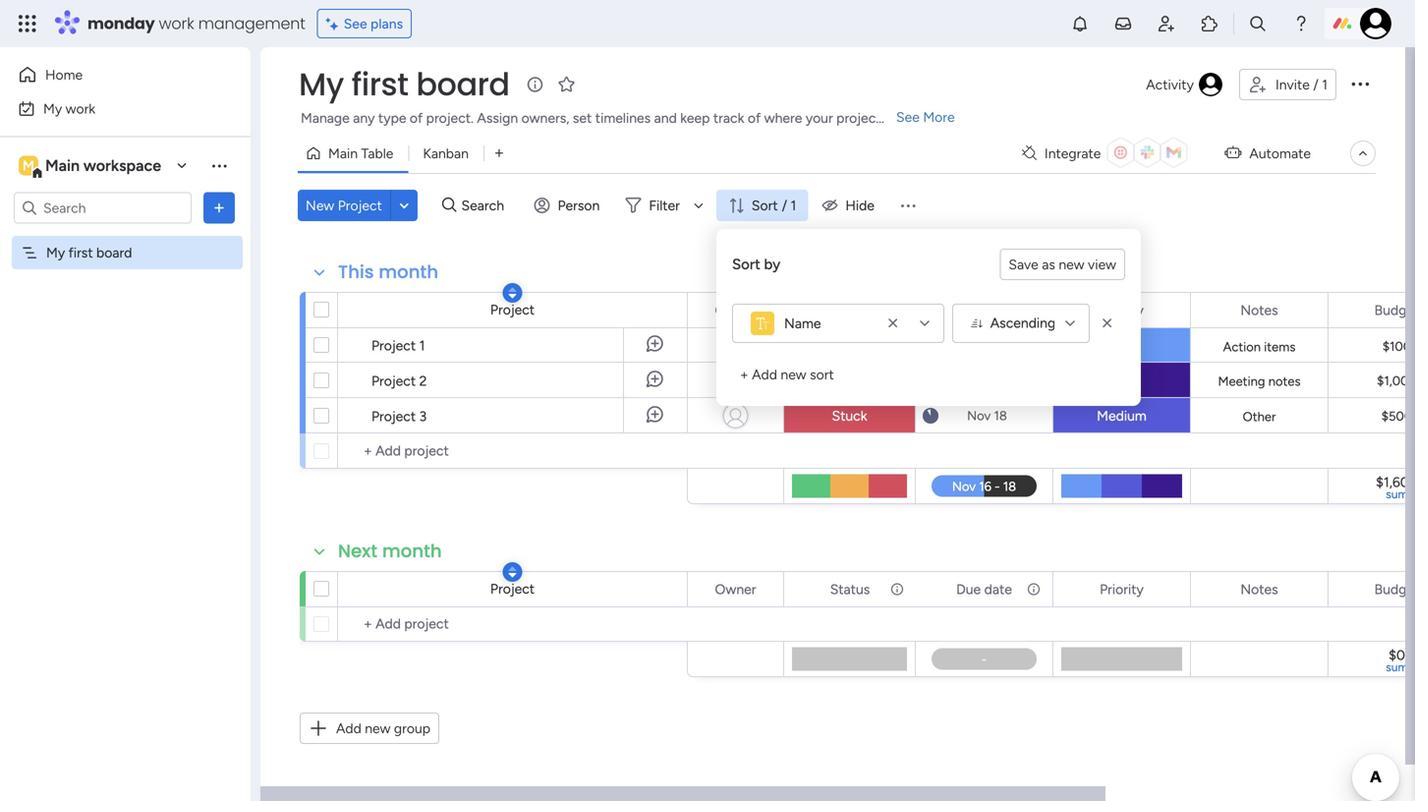 Task type: describe. For each thing, give the bounding box(es) containing it.
save as new view button
[[1000, 249, 1126, 280]]

main table button
[[298, 138, 408, 169]]

m
[[23, 157, 34, 174]]

18
[[995, 408, 1008, 424]]

your
[[806, 110, 834, 126]]

action items
[[1224, 339, 1296, 355]]

project inside 'button'
[[338, 197, 382, 214]]

working on it
[[809, 338, 891, 354]]

home button
[[12, 59, 211, 90]]

next
[[338, 539, 378, 564]]

month for next month
[[382, 539, 442, 564]]

1 status field from the top
[[826, 299, 875, 321]]

my first board list box
[[0, 232, 251, 535]]

$1,600 sum
[[1377, 474, 1416, 501]]

add to favorites image
[[557, 74, 577, 94]]

angle down image
[[400, 198, 409, 213]]

table
[[361, 145, 394, 162]]

other
[[1244, 409, 1277, 425]]

project 2
[[372, 373, 427, 389]]

1 horizontal spatial add
[[752, 366, 778, 383]]

my up manage
[[299, 62, 344, 106]]

integrate
[[1045, 145, 1102, 162]]

nov 18
[[968, 408, 1008, 424]]

This month field
[[333, 260, 444, 285]]

my first board inside my first board "list box"
[[46, 244, 132, 261]]

nov for nov 16
[[968, 338, 992, 354]]

1 + add project text field from the top
[[348, 440, 678, 463]]

sum for $0
[[1387, 660, 1409, 675]]

invite
[[1276, 76, 1311, 93]]

workspace options image
[[209, 156, 229, 175]]

+
[[740, 366, 749, 383]]

on
[[864, 338, 879, 354]]

/ for sort
[[782, 197, 788, 214]]

project left 3
[[372, 408, 416, 425]]

$500
[[1382, 409, 1413, 424]]

workspace
[[83, 156, 161, 175]]

0 vertical spatial options image
[[1349, 72, 1373, 95]]

plans
[[371, 15, 403, 32]]

2 date from the top
[[985, 581, 1013, 598]]

2 priority field from the top
[[1096, 579, 1149, 600]]

project up project 2 on the left top of the page
[[372, 337, 416, 354]]

priority for first the priority field from the bottom
[[1100, 581, 1144, 598]]

my work
[[43, 100, 95, 117]]

any
[[353, 110, 375, 126]]

activity
[[1147, 76, 1195, 93]]

1 date from the top
[[985, 302, 1013, 319]]

workspace selection element
[[19, 154, 164, 179]]

autopilot image
[[1226, 140, 1242, 165]]

2 + add project text field from the top
[[348, 613, 678, 636]]

2 notes from the top
[[1241, 581, 1279, 598]]

filter
[[649, 197, 680, 214]]

add new group button
[[300, 713, 440, 744]]

1 budget field from the top
[[1370, 299, 1416, 321]]

this month
[[338, 260, 439, 285]]

2 due date from the top
[[957, 581, 1013, 598]]

activity button
[[1139, 69, 1232, 100]]

1 due date field from the top
[[952, 299, 1018, 321]]

set
[[573, 110, 592, 126]]

new project button
[[298, 190, 390, 221]]

sort desc image
[[509, 565, 517, 579]]

hide
[[846, 197, 875, 214]]

1 budget from the top
[[1375, 302, 1416, 319]]

new for view
[[1059, 256, 1085, 273]]

home
[[45, 66, 83, 83]]

next month
[[338, 539, 442, 564]]

project 1
[[372, 337, 425, 354]]

nov for nov 18
[[968, 408, 991, 424]]

sort desc image
[[509, 286, 517, 300]]

+ add new sort button
[[733, 359, 842, 390]]

select product image
[[18, 14, 37, 33]]

stands.
[[885, 110, 929, 126]]

work for monday
[[159, 12, 194, 34]]

collapse board header image
[[1356, 146, 1372, 161]]

menu image
[[899, 196, 918, 215]]

project
[[837, 110, 882, 126]]

2 status from the top
[[831, 581, 871, 598]]

2 budget field from the top
[[1370, 579, 1416, 600]]

Search field
[[457, 192, 516, 219]]

management
[[198, 12, 306, 34]]

nov 16
[[968, 338, 1007, 354]]

2 vertical spatial new
[[365, 720, 391, 737]]

it
[[883, 338, 891, 354]]

3
[[419, 408, 427, 425]]

1 horizontal spatial my first board
[[299, 62, 510, 106]]

stuck
[[832, 408, 868, 424]]

project left 2
[[372, 373, 416, 389]]

0 vertical spatial first
[[352, 62, 409, 106]]

where
[[765, 110, 803, 126]]

main for main table
[[328, 145, 358, 162]]

v2 sort ascending image
[[972, 317, 983, 331]]

notes
[[1269, 374, 1301, 389]]

john smith image
[[1361, 8, 1392, 39]]

2 budget from the top
[[1375, 581, 1416, 598]]

work for my
[[66, 100, 95, 117]]

column information image
[[1027, 302, 1042, 318]]

+ add new sort
[[740, 366, 835, 383]]

invite / 1
[[1276, 76, 1328, 93]]

main table
[[328, 145, 394, 162]]

first inside "list box"
[[68, 244, 93, 261]]

owner for next month
[[715, 581, 757, 598]]

dapulse integrations image
[[1023, 146, 1037, 161]]

hide button
[[815, 190, 887, 221]]

1 due date from the top
[[957, 302, 1013, 319]]

project 3
[[372, 408, 427, 425]]

1 priority field from the top
[[1096, 299, 1149, 321]]

show board description image
[[524, 75, 547, 94]]



Task type: locate. For each thing, give the bounding box(es) containing it.
0 horizontal spatial /
[[782, 197, 788, 214]]

1 vertical spatial my first board
[[46, 244, 132, 261]]

sum inside '$1,600 sum'
[[1387, 487, 1409, 501]]

by
[[765, 255, 781, 273]]

project.
[[426, 110, 474, 126]]

2 of from the left
[[748, 110, 761, 126]]

1 vertical spatial priority field
[[1096, 579, 1149, 600]]

2
[[419, 373, 427, 389]]

0 vertical spatial date
[[985, 302, 1013, 319]]

0 vertical spatial notes
[[1241, 302, 1279, 319]]

keep
[[681, 110, 710, 126]]

2 sum from the top
[[1387, 660, 1409, 675]]

0 horizontal spatial new
[[365, 720, 391, 737]]

save as new view
[[1009, 256, 1117, 273]]

1 right the invite
[[1323, 76, 1328, 93]]

this
[[338, 260, 374, 285]]

meeting notes
[[1219, 374, 1301, 389]]

my first board up type
[[299, 62, 510, 106]]

1 inside button
[[1323, 76, 1328, 93]]

0 vertical spatial priority field
[[1096, 299, 1149, 321]]

1 vertical spatial due
[[957, 581, 982, 598]]

options image right invite / 1 at the right of the page
[[1349, 72, 1373, 95]]

0 vertical spatial owner
[[715, 302, 757, 319]]

manage
[[301, 110, 350, 126]]

1 sum from the top
[[1387, 487, 1409, 501]]

2 due date field from the top
[[952, 579, 1018, 600]]

filter button
[[618, 190, 711, 221]]

add view image
[[495, 146, 503, 161]]

see more
[[897, 109, 955, 125]]

my down 'search in workspace' field
[[46, 244, 65, 261]]

month inside 'field'
[[382, 539, 442, 564]]

budget up $0
[[1375, 581, 1416, 598]]

first down 'search in workspace' field
[[68, 244, 93, 261]]

column information image for status
[[890, 582, 906, 597]]

sum for $1,600
[[1387, 487, 1409, 501]]

my
[[299, 62, 344, 106], [43, 100, 62, 117], [46, 244, 65, 261]]

0 horizontal spatial work
[[66, 100, 95, 117]]

0 vertical spatial 1
[[1323, 76, 1328, 93]]

0 vertical spatial status field
[[826, 299, 875, 321]]

action
[[1224, 339, 1262, 355]]

1 horizontal spatial new
[[781, 366, 807, 383]]

budget field up $0
[[1370, 579, 1416, 600]]

1 vertical spatial priority
[[1100, 581, 1144, 598]]

Due date field
[[952, 299, 1018, 321], [952, 579, 1018, 600]]

of
[[410, 110, 423, 126], [748, 110, 761, 126]]

kanban button
[[408, 138, 484, 169]]

kanban
[[423, 145, 469, 162]]

My first board field
[[294, 62, 515, 106]]

owner for this month
[[715, 302, 757, 319]]

1
[[1323, 76, 1328, 93], [791, 197, 797, 214], [419, 337, 425, 354]]

1 vertical spatial new
[[781, 366, 807, 383]]

options image
[[1349, 72, 1373, 95], [209, 198, 229, 218]]

1 vertical spatial status
[[831, 581, 871, 598]]

sort by
[[733, 255, 781, 273]]

my first board down 'search in workspace' field
[[46, 244, 132, 261]]

type
[[378, 110, 407, 126]]

1 notes from the top
[[1241, 302, 1279, 319]]

0 vertical spatial due
[[957, 302, 982, 319]]

main for main workspace
[[45, 156, 80, 175]]

0 vertical spatial due date
[[957, 302, 1013, 319]]

add left group
[[336, 720, 362, 737]]

month right this at the left top of the page
[[379, 260, 439, 285]]

1 vertical spatial due date field
[[952, 579, 1018, 600]]

/ inside button
[[1314, 76, 1319, 93]]

1 vertical spatial sort
[[733, 255, 761, 273]]

1 vertical spatial notes
[[1241, 581, 1279, 598]]

assign
[[477, 110, 518, 126]]

0 vertical spatial owner field
[[710, 299, 762, 321]]

1 vertical spatial see
[[897, 109, 920, 125]]

column information image for due date
[[1027, 582, 1042, 597]]

see plans
[[344, 15, 403, 32]]

0 vertical spatial + add project text field
[[348, 440, 678, 463]]

my down home at top left
[[43, 100, 62, 117]]

1 horizontal spatial of
[[748, 110, 761, 126]]

monday
[[88, 12, 155, 34]]

person
[[558, 197, 600, 214]]

v2 search image
[[442, 194, 457, 217]]

priority for first the priority field from the top of the page
[[1100, 302, 1144, 319]]

automate
[[1250, 145, 1312, 162]]

0 vertical spatial sum
[[1387, 487, 1409, 501]]

1 due from the top
[[957, 302, 982, 319]]

1 left hide popup button
[[791, 197, 797, 214]]

v2 overdue deadline image
[[923, 337, 939, 355]]

1 vertical spatial nov
[[968, 408, 991, 424]]

as
[[1043, 256, 1056, 273]]

+ add project text field down sort desc image
[[348, 613, 678, 636]]

month for this month
[[379, 260, 439, 285]]

person button
[[527, 190, 612, 221]]

notifications image
[[1071, 14, 1091, 33]]

my inside button
[[43, 100, 62, 117]]

1 horizontal spatial work
[[159, 12, 194, 34]]

see for see more
[[897, 109, 920, 125]]

status
[[831, 302, 871, 319], [831, 581, 871, 598]]

Search in workspace field
[[41, 197, 164, 219]]

options image down workspace options image
[[209, 198, 229, 218]]

month right next
[[382, 539, 442, 564]]

+ Add project text field
[[348, 440, 678, 463], [348, 613, 678, 636]]

1 status from the top
[[831, 302, 871, 319]]

items
[[1265, 339, 1296, 355]]

add right +
[[752, 366, 778, 383]]

work inside button
[[66, 100, 95, 117]]

main left table on the left top
[[328, 145, 358, 162]]

sort / 1
[[752, 197, 797, 214]]

1 vertical spatial /
[[782, 197, 788, 214]]

1 of from the left
[[410, 110, 423, 126]]

new for sort
[[781, 366, 807, 383]]

project down sort desc icon
[[491, 301, 535, 318]]

0 vertical spatial work
[[159, 12, 194, 34]]

new
[[306, 197, 335, 214]]

board up project.
[[416, 62, 510, 106]]

meeting
[[1219, 374, 1266, 389]]

name
[[785, 315, 822, 332]]

option
[[0, 235, 251, 239]]

2 due from the top
[[957, 581, 982, 598]]

1 vertical spatial + add project text field
[[348, 613, 678, 636]]

workspace image
[[19, 155, 38, 177]]

1 vertical spatial budget field
[[1370, 579, 1416, 600]]

1 horizontal spatial see
[[897, 109, 920, 125]]

board down 'search in workspace' field
[[96, 244, 132, 261]]

inbox image
[[1114, 14, 1134, 33]]

board
[[416, 62, 510, 106], [96, 244, 132, 261]]

sort
[[752, 197, 778, 214], [733, 255, 761, 273]]

0 horizontal spatial my first board
[[46, 244, 132, 261]]

remove sort image
[[1098, 314, 1118, 333]]

0 vertical spatial see
[[344, 15, 367, 32]]

1 vertical spatial month
[[382, 539, 442, 564]]

budget
[[1375, 302, 1416, 319], [1375, 581, 1416, 598]]

2 vertical spatial 1
[[419, 337, 425, 354]]

month
[[379, 260, 439, 285], [382, 539, 442, 564]]

1 vertical spatial date
[[985, 581, 1013, 598]]

new left group
[[365, 720, 391, 737]]

2 owner from the top
[[715, 581, 757, 598]]

0 horizontal spatial options image
[[209, 198, 229, 218]]

1 vertical spatial budget
[[1375, 581, 1416, 598]]

0 vertical spatial due date field
[[952, 299, 1018, 321]]

nov left 16
[[968, 338, 992, 354]]

0 horizontal spatial first
[[68, 244, 93, 261]]

see left the plans
[[344, 15, 367, 32]]

1 vertical spatial add
[[336, 720, 362, 737]]

0 vertical spatial nov
[[968, 338, 992, 354]]

arrow down image
[[687, 194, 711, 217]]

nov left 18
[[968, 408, 991, 424]]

timelines
[[596, 110, 651, 126]]

ascending
[[991, 315, 1056, 331]]

1 vertical spatial board
[[96, 244, 132, 261]]

manage any type of project. assign owners, set timelines and keep track of where your project stands.
[[301, 110, 929, 126]]

1 horizontal spatial /
[[1314, 76, 1319, 93]]

monday work management
[[88, 12, 306, 34]]

new right as
[[1059, 256, 1085, 273]]

of right track
[[748, 110, 761, 126]]

0 vertical spatial budget field
[[1370, 299, 1416, 321]]

working
[[809, 338, 860, 354]]

Next month field
[[333, 539, 447, 564]]

month inside field
[[379, 260, 439, 285]]

1 vertical spatial notes field
[[1236, 579, 1284, 600]]

0 horizontal spatial board
[[96, 244, 132, 261]]

new
[[1059, 256, 1085, 273], [781, 366, 807, 383], [365, 720, 391, 737]]

Status field
[[826, 299, 875, 321], [826, 579, 875, 600]]

+ add project text field down 3
[[348, 440, 678, 463]]

/ left hide popup button
[[782, 197, 788, 214]]

$0 sum
[[1387, 647, 1409, 675]]

new project
[[306, 197, 382, 214]]

sort left by
[[733, 255, 761, 273]]

1 horizontal spatial 1
[[791, 197, 797, 214]]

1 priority from the top
[[1100, 302, 1144, 319]]

$100
[[1383, 339, 1412, 354]]

date
[[985, 302, 1013, 319], [985, 581, 1013, 598]]

column information image
[[890, 302, 906, 318], [890, 582, 906, 597], [1027, 582, 1042, 597]]

of right type
[[410, 110, 423, 126]]

invite / 1 button
[[1240, 69, 1337, 100]]

search everything image
[[1249, 14, 1268, 33]]

see left more
[[897, 109, 920, 125]]

done
[[834, 372, 866, 389]]

more
[[924, 109, 955, 125]]

budget up '$100'
[[1375, 302, 1416, 319]]

1 vertical spatial 1
[[791, 197, 797, 214]]

2 horizontal spatial 1
[[1323, 76, 1328, 93]]

priority
[[1100, 302, 1144, 319], [1100, 581, 1144, 598]]

budget field up '$100'
[[1370, 299, 1416, 321]]

1 horizontal spatial first
[[352, 62, 409, 106]]

1 owner field from the top
[[710, 299, 762, 321]]

owner
[[715, 302, 757, 319], [715, 581, 757, 598]]

due date
[[957, 302, 1013, 319], [957, 581, 1013, 598]]

help image
[[1292, 14, 1312, 33]]

owner field for next month
[[710, 579, 762, 600]]

2 horizontal spatial new
[[1059, 256, 1085, 273]]

0 vertical spatial priority
[[1100, 302, 1144, 319]]

0 horizontal spatial add
[[336, 720, 362, 737]]

1 vertical spatial first
[[68, 244, 93, 261]]

main workspace
[[45, 156, 161, 175]]

$0
[[1389, 647, 1406, 664]]

$1,600
[[1377, 474, 1416, 491]]

see
[[344, 15, 367, 32], [897, 109, 920, 125]]

1 vertical spatial options image
[[209, 198, 229, 218]]

0 horizontal spatial main
[[45, 156, 80, 175]]

0 vertical spatial my first board
[[299, 62, 510, 106]]

main right workspace icon
[[45, 156, 80, 175]]

1 for sort / 1
[[791, 197, 797, 214]]

1 vertical spatial status field
[[826, 579, 875, 600]]

see for see plans
[[344, 15, 367, 32]]

sort for sort / 1
[[752, 197, 778, 214]]

0 vertical spatial /
[[1314, 76, 1319, 93]]

0 vertical spatial new
[[1059, 256, 1085, 273]]

/
[[1314, 76, 1319, 93], [782, 197, 788, 214]]

Owner field
[[710, 299, 762, 321], [710, 579, 762, 600]]

1 vertical spatial sum
[[1387, 660, 1409, 675]]

my inside "list box"
[[46, 244, 65, 261]]

/ right the invite
[[1314, 76, 1319, 93]]

0 vertical spatial add
[[752, 366, 778, 383]]

2 status field from the top
[[826, 579, 875, 600]]

sum
[[1387, 487, 1409, 501], [1387, 660, 1409, 675]]

16
[[995, 338, 1007, 354]]

0 horizontal spatial see
[[344, 15, 367, 32]]

add new group
[[336, 720, 431, 737]]

$1,000
[[1378, 373, 1416, 389]]

owners,
[[522, 110, 570, 126]]

sort
[[810, 366, 835, 383]]

2 nov from the top
[[968, 408, 991, 424]]

view
[[1089, 256, 1117, 273]]

1 for invite / 1
[[1323, 76, 1328, 93]]

apps image
[[1201, 14, 1220, 33]]

new inside button
[[1059, 256, 1085, 273]]

1 horizontal spatial board
[[416, 62, 510, 106]]

1 owner from the top
[[715, 302, 757, 319]]

my first board
[[299, 62, 510, 106], [46, 244, 132, 261]]

Priority field
[[1096, 299, 1149, 321], [1096, 579, 1149, 600]]

2 owner field from the top
[[710, 579, 762, 600]]

first up type
[[352, 62, 409, 106]]

group
[[394, 720, 431, 737]]

sort for sort by
[[733, 255, 761, 273]]

0 vertical spatial status
[[831, 302, 871, 319]]

0 vertical spatial notes field
[[1236, 299, 1284, 321]]

main inside "main table" "button"
[[328, 145, 358, 162]]

sort up by
[[752, 197, 778, 214]]

my work button
[[12, 93, 211, 124]]

2 priority from the top
[[1100, 581, 1144, 598]]

1 vertical spatial due date
[[957, 581, 1013, 598]]

see inside 'button'
[[344, 15, 367, 32]]

Notes field
[[1236, 299, 1284, 321], [1236, 579, 1284, 600]]

project
[[338, 197, 382, 214], [491, 301, 535, 318], [372, 337, 416, 354], [372, 373, 416, 389], [372, 408, 416, 425], [491, 581, 535, 597]]

project down sort desc image
[[491, 581, 535, 597]]

project right "new"
[[338, 197, 382, 214]]

and
[[655, 110, 677, 126]]

invite members image
[[1157, 14, 1177, 33]]

see plans button
[[317, 9, 412, 38]]

1 notes field from the top
[[1236, 299, 1284, 321]]

0 horizontal spatial of
[[410, 110, 423, 126]]

track
[[714, 110, 745, 126]]

1 horizontal spatial options image
[[1349, 72, 1373, 95]]

0 vertical spatial budget
[[1375, 302, 1416, 319]]

0 vertical spatial sort
[[752, 197, 778, 214]]

/ for invite
[[1314, 76, 1319, 93]]

0 vertical spatial month
[[379, 260, 439, 285]]

Budget field
[[1370, 299, 1416, 321], [1370, 579, 1416, 600]]

main inside workspace selection element
[[45, 156, 80, 175]]

1 horizontal spatial main
[[328, 145, 358, 162]]

1 up 2
[[419, 337, 425, 354]]

2 notes field from the top
[[1236, 579, 1284, 600]]

work right 'monday' on the top left of the page
[[159, 12, 194, 34]]

board inside "list box"
[[96, 244, 132, 261]]

work
[[159, 12, 194, 34], [66, 100, 95, 117]]

owner field for this month
[[710, 299, 762, 321]]

new left sort
[[781, 366, 807, 383]]

first
[[352, 62, 409, 106], [68, 244, 93, 261]]

save
[[1009, 256, 1039, 273]]

1 vertical spatial owner field
[[710, 579, 762, 600]]

0 vertical spatial board
[[416, 62, 510, 106]]

0 horizontal spatial 1
[[419, 337, 425, 354]]

1 vertical spatial owner
[[715, 581, 757, 598]]

work down home at top left
[[66, 100, 95, 117]]

medium
[[1098, 408, 1147, 424]]

1 nov from the top
[[968, 338, 992, 354]]

main
[[328, 145, 358, 162], [45, 156, 80, 175]]

due
[[957, 302, 982, 319], [957, 581, 982, 598]]

1 vertical spatial work
[[66, 100, 95, 117]]



Task type: vqa. For each thing, say whether or not it's contained in the screenshot.
"Priority" within Priority Chart button
no



